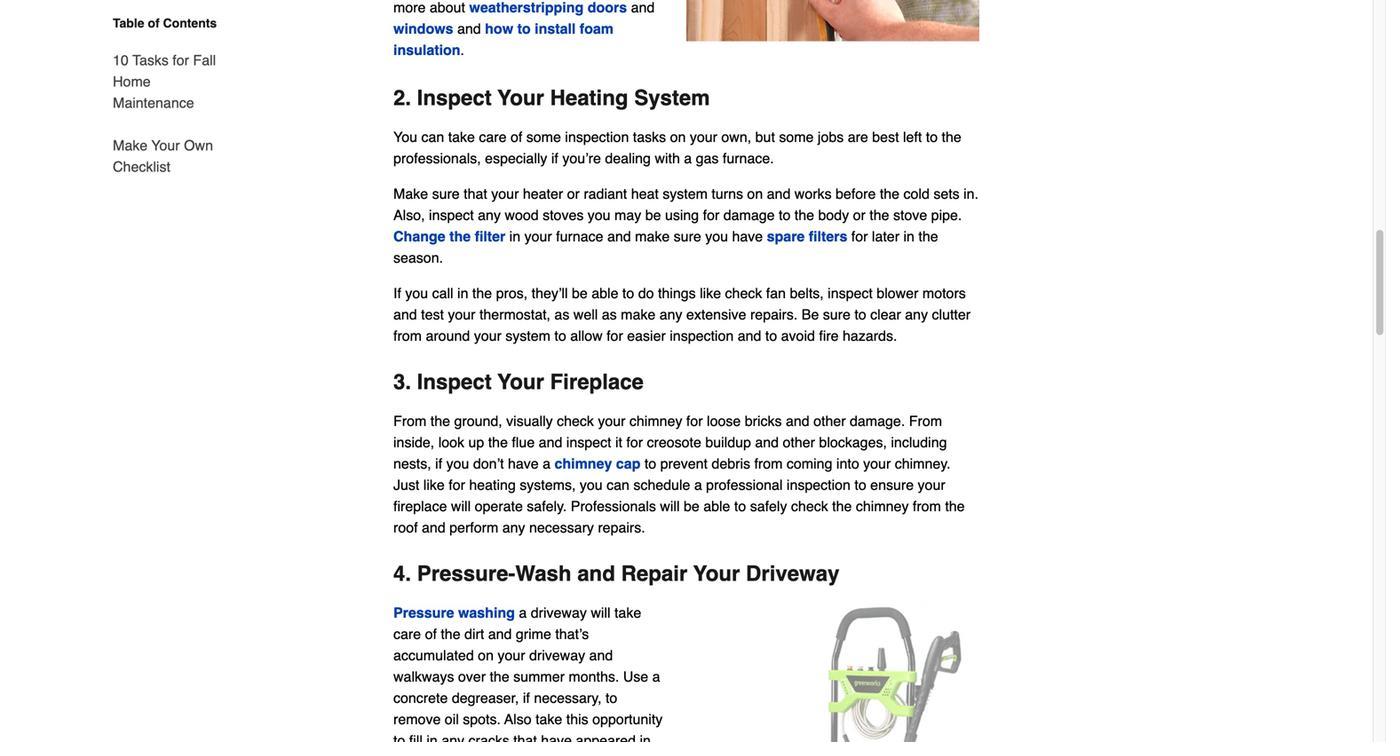 Task type: vqa. For each thing, say whether or not it's contained in the screenshot.
'c'
no



Task type: locate. For each thing, give the bounding box(es) containing it.
from up inside,
[[393, 413, 427, 429]]

debris
[[712, 456, 750, 472]]

0 horizontal spatial inspect
[[429, 207, 474, 223]]

chimney up 'creosote'
[[630, 413, 682, 429]]

take left the this
[[536, 711, 562, 728]]

you inside from the ground, visually check your chimney for loose bricks and other damage. from inside, look up the flue and inspect it for creosote buildup and other blockages, including nests, if you don't have a
[[446, 456, 469, 472]]

chimney inside from the ground, visually check your chimney for loose bricks and other damage. from inside, look up the flue and inspect it for creosote buildup and other blockages, including nests, if you don't have a
[[630, 413, 682, 429]]

0 vertical spatial if
[[551, 150, 558, 167]]

make up also,
[[393, 186, 428, 202]]

spare filters link
[[767, 228, 847, 245]]

inspect
[[417, 86, 492, 110], [417, 370, 492, 394]]

1 horizontal spatial be
[[645, 207, 661, 223]]

body
[[818, 207, 849, 223]]

perform
[[449, 520, 498, 536]]

repairs. down fan at the top right of the page
[[750, 307, 798, 323]]

1 vertical spatial of
[[511, 129, 522, 145]]

table of contents element
[[99, 14, 232, 178]]

1 vertical spatial system
[[506, 328, 551, 344]]

change the filter link
[[393, 228, 505, 245]]

0 vertical spatial like
[[700, 285, 721, 302]]

furnace
[[556, 228, 603, 245]]

on inside you can take care of some inspection tasks on your own, but some jobs are best left to the professionals, especially if you're dealing with a gas furnace.
[[670, 129, 686, 145]]

3. inspect your fireplace
[[393, 370, 644, 394]]

blower
[[877, 285, 919, 302]]

1 vertical spatial inspect
[[417, 370, 492, 394]]

a
[[684, 150, 692, 167], [543, 456, 551, 472], [694, 477, 702, 493], [519, 605, 527, 621], [652, 669, 660, 685]]

you inside if you call in the pros, they'll be able to do things like check fan belts, inspect blower motors and test your thermostat, as well as make any extensive repairs. be sure to clear any clutter from around your system to allow for easier inspection and to avoid fire hazards.
[[405, 285, 428, 302]]

0 horizontal spatial of
[[148, 16, 160, 30]]

0 horizontal spatial have
[[508, 456, 539, 472]]

call
[[432, 285, 453, 302]]

inspect up chimney cap
[[566, 434, 611, 451]]

from
[[393, 328, 422, 344], [754, 456, 783, 472], [913, 498, 941, 515]]

2 horizontal spatial sure
[[823, 307, 851, 323]]

necessary
[[529, 520, 594, 536]]

1 horizontal spatial of
[[425, 626, 437, 643]]

checklist
[[113, 159, 170, 175]]

pressure
[[393, 605, 454, 621]]

roof
[[393, 520, 418, 536]]

degreaser,
[[452, 690, 519, 707]]

inspection inside you can take care of some inspection tasks on your own, but some jobs are best left to the professionals, especially if you're dealing with a gas furnace.
[[565, 129, 629, 145]]

maintenance
[[113, 95, 194, 111]]

in inside a driveway will take care of the dirt and grime that's accumulated on your driveway and walkways over the summer months. use a concrete degreaser, if necessary, to remove oil spots. also take this opportunity to fill in any cracks that have appea
[[427, 733, 438, 742]]

2 vertical spatial be
[[684, 498, 700, 515]]

and down 'extensive'
[[738, 328, 761, 344]]

1 vertical spatial if
[[435, 456, 442, 472]]

0 horizontal spatial make
[[113, 137, 148, 154]]

for left fall
[[173, 52, 189, 68]]

care up especially
[[479, 129, 507, 145]]

0 horizontal spatial on
[[478, 648, 494, 664]]

or down before
[[853, 207, 866, 223]]

a right use
[[652, 669, 660, 685]]

0 vertical spatial sure
[[432, 186, 460, 202]]

sure
[[432, 186, 460, 202], [674, 228, 701, 245], [823, 307, 851, 323]]

2 vertical spatial if
[[523, 690, 530, 707]]

0 vertical spatial driveway
[[531, 605, 587, 621]]

you're
[[562, 150, 601, 167]]

take up professionals,
[[448, 129, 475, 145]]

0 vertical spatial take
[[448, 129, 475, 145]]

0 horizontal spatial that
[[464, 186, 487, 202]]

1 vertical spatial from
[[754, 456, 783, 472]]

spare
[[767, 228, 805, 245]]

2 vertical spatial of
[[425, 626, 437, 643]]

concrete
[[393, 690, 448, 707]]

0 vertical spatial able
[[592, 285, 618, 302]]

stoves
[[543, 207, 584, 223]]

0 horizontal spatial repairs.
[[598, 520, 645, 536]]

1 vertical spatial inspection
[[670, 328, 734, 344]]

from
[[393, 413, 427, 429], [909, 413, 942, 429]]

2 horizontal spatial if
[[551, 150, 558, 167]]

inspect inside if you call in the pros, they'll be able to do things like check fan belts, inspect blower motors and test your thermostat, as well as make any extensive repairs. be sure to clear any clutter from around your system to allow for easier inspection and to avoid fire hazards.
[[828, 285, 873, 302]]

0 horizontal spatial if
[[435, 456, 442, 472]]

if inside you can take care of some inspection tasks on your own, but some jobs are best left to the professionals, especially if you're dealing with a gas furnace.
[[551, 150, 558, 167]]

system inside if you call in the pros, they'll be able to do things like check fan belts, inspect blower motors and test your thermostat, as well as make any extensive repairs. be sure to clear any clutter from around your system to allow for easier inspection and to avoid fire hazards.
[[506, 328, 551, 344]]

1 vertical spatial care
[[393, 626, 421, 643]]

in down stove
[[904, 228, 915, 245]]

buildup
[[705, 434, 751, 451]]

sure down professionals,
[[432, 186, 460, 202]]

inspect inside from the ground, visually check your chimney for loose bricks and other damage. from inside, look up the flue and inspect it for creosote buildup and other blockages, including nests, if you don't have a
[[566, 434, 611, 451]]

dealing
[[605, 150, 651, 167]]

for left heating
[[449, 477, 465, 493]]

as right the well
[[602, 307, 617, 323]]

like
[[700, 285, 721, 302], [423, 477, 445, 493]]

in inside the make sure that your heater or radiant heat system turns on and works before the cold sets in. also, inspect any wood stoves you may be using for damage to the body or the stove pipe. change the filter in your furnace and make sure you have spare filters
[[509, 228, 520, 245]]

especially
[[485, 150, 547, 167]]

0 vertical spatial repairs.
[[750, 307, 798, 323]]

any inside the make sure that your heater or radiant heat system turns on and works before the cold sets in. also, inspect any wood stoves you may be using for damage to the body or the stove pipe. change the filter in your furnace and make sure you have spare filters
[[478, 207, 501, 223]]

2 vertical spatial inspect
[[566, 434, 611, 451]]

some
[[526, 129, 561, 145], [779, 129, 814, 145]]

0 vertical spatial that
[[464, 186, 487, 202]]

to inside the make sure that your heater or radiant heat system turns on and works before the cold sets in. also, inspect any wood stoves you may be using for damage to the body or the stove pipe. change the filter in your furnace and make sure you have spare filters
[[779, 207, 791, 223]]

2 horizontal spatial inspection
[[787, 477, 851, 493]]

0 vertical spatial inspect
[[417, 86, 492, 110]]

0 vertical spatial make
[[635, 228, 670, 245]]

gas
[[696, 150, 719, 167]]

0 horizontal spatial system
[[506, 328, 551, 344]]

10
[[113, 52, 129, 68]]

1 horizontal spatial on
[[670, 129, 686, 145]]

wood
[[505, 207, 539, 223]]

0 vertical spatial of
[[148, 16, 160, 30]]

1 vertical spatial make
[[621, 307, 656, 323]]

accumulated
[[393, 648, 474, 664]]

0 vertical spatial can
[[421, 129, 444, 145]]

your up it
[[598, 413, 626, 429]]

0 horizontal spatial sure
[[432, 186, 460, 202]]

0 horizontal spatial inspection
[[565, 129, 629, 145]]

a person applying weatherstripping to a window. image
[[686, 0, 979, 41]]

1 vertical spatial can
[[607, 477, 630, 493]]

but
[[755, 129, 775, 145]]

the left pros,
[[472, 285, 492, 302]]

it
[[615, 434, 622, 451]]

on inside a driveway will take care of the dirt and grime that's accumulated on your driveway and walkways over the summer months. use a concrete degreaser, if necessary, to remove oil spots. also take this opportunity to fill in any cracks that have appea
[[478, 648, 494, 664]]

0 vertical spatial inspection
[[565, 129, 629, 145]]

1 horizontal spatial will
[[591, 605, 611, 621]]

on inside the make sure that your heater or radiant heat system turns on and works before the cold sets in. also, inspect any wood stoves you may be using for damage to the body or the stove pipe. change the filter in your furnace and make sure you have spare filters
[[747, 186, 763, 202]]

any down "oil" at the left of the page
[[442, 733, 464, 742]]

make inside if you call in the pros, they'll be able to do things like check fan belts, inspect blower motors and test your thermostat, as well as make any extensive repairs. be sure to clear any clutter from around your system to allow for easier inspection and to avoid fire hazards.
[[621, 307, 656, 323]]

up
[[468, 434, 484, 451]]

a down prevent
[[694, 477, 702, 493]]

like up fireplace
[[423, 477, 445, 493]]

1 horizontal spatial or
[[853, 207, 866, 223]]

1 vertical spatial that
[[513, 733, 537, 742]]

can
[[421, 129, 444, 145], [607, 477, 630, 493]]

your up around
[[448, 307, 476, 323]]

2 horizontal spatial check
[[791, 498, 828, 515]]

0 horizontal spatial from
[[393, 328, 422, 344]]

windows
[[393, 21, 453, 37]]

in right fill
[[427, 733, 438, 742]]

1 horizontal spatial able
[[703, 498, 730, 515]]

for down the turns
[[703, 207, 720, 223]]

0 horizontal spatial take
[[448, 129, 475, 145]]

system down thermostat,
[[506, 328, 551, 344]]

make inside make your own checklist
[[113, 137, 148, 154]]

1 horizontal spatial system
[[663, 186, 708, 202]]

fall
[[193, 52, 216, 68]]

and up months. on the bottom left
[[589, 648, 613, 664]]

the
[[942, 129, 962, 145], [880, 186, 900, 202], [795, 207, 814, 223], [870, 207, 889, 223], [449, 228, 471, 245], [919, 228, 938, 245], [472, 285, 492, 302], [430, 413, 450, 429], [488, 434, 508, 451], [832, 498, 852, 515], [945, 498, 965, 515], [441, 626, 461, 643], [490, 669, 509, 685]]

on down dirt
[[478, 648, 494, 664]]

to right how
[[517, 21, 531, 37]]

to down professional
[[734, 498, 746, 515]]

4.
[[393, 562, 411, 586]]

some right but
[[779, 129, 814, 145]]

make up checklist
[[113, 137, 148, 154]]

the up degreaser,
[[490, 669, 509, 685]]

2 vertical spatial on
[[478, 648, 494, 664]]

make down "may"
[[635, 228, 670, 245]]

2 horizontal spatial be
[[684, 498, 700, 515]]

to right the left
[[926, 129, 938, 145]]

you right if at the left top of page
[[405, 285, 428, 302]]

inspect up clear
[[828, 285, 873, 302]]

how to install foam insulation
[[393, 21, 614, 58]]

2 from from the left
[[909, 413, 942, 429]]

system inside the make sure that your heater or radiant heat system turns on and works before the cold sets in. also, inspect any wood stoves you may be using for damage to the body or the stove pipe. change the filter in your furnace and make sure you have spare filters
[[663, 186, 708, 202]]

this
[[566, 711, 588, 728]]

1 horizontal spatial if
[[523, 690, 530, 707]]

your inside a driveway will take care of the dirt and grime that's accumulated on your driveway and walkways over the summer months. use a concrete degreaser, if necessary, to remove oil spots. also take this opportunity to fill in any cracks that have appea
[[498, 648, 525, 664]]

2 horizontal spatial inspect
[[828, 285, 873, 302]]

make down do
[[621, 307, 656, 323]]

1 horizontal spatial check
[[725, 285, 762, 302]]

before
[[836, 186, 876, 202]]

inspection down coming
[[787, 477, 851, 493]]

2 some from the left
[[779, 129, 814, 145]]

pressure-
[[417, 562, 515, 586]]

2 vertical spatial have
[[541, 733, 572, 742]]

if inside a driveway will take care of the dirt and grime that's accumulated on your driveway and walkways over the summer months. use a concrete degreaser, if necessary, to remove oil spots. also take this opportunity to fill in any cracks that have appea
[[523, 690, 530, 707]]

in
[[509, 228, 520, 245], [904, 228, 915, 245], [457, 285, 468, 302], [427, 733, 438, 742]]

sure down 'using'
[[674, 228, 701, 245]]

the up 'later'
[[870, 207, 889, 223]]

check down fireplace
[[557, 413, 594, 429]]

like inside if you call in the pros, they'll be able to do things like check fan belts, inspect blower motors and test your thermostat, as well as make any extensive repairs. be sure to clear any clutter from around your system to allow for easier inspection and to avoid fire hazards.
[[700, 285, 721, 302]]

from up professional
[[754, 456, 783, 472]]

1 vertical spatial or
[[853, 207, 866, 223]]

can up 'professionals'
[[607, 477, 630, 493]]

0 horizontal spatial can
[[421, 129, 444, 145]]

your down wood
[[524, 228, 552, 245]]

able down professional
[[703, 498, 730, 515]]

that down also
[[513, 733, 537, 742]]

2 vertical spatial chimney
[[856, 498, 909, 515]]

will inside a driveway will take care of the dirt and grime that's accumulated on your driveway and walkways over the summer months. use a concrete degreaser, if necessary, to remove oil spots. also take this opportunity to fill in any cracks that have appea
[[591, 605, 611, 621]]

1 some from the left
[[526, 129, 561, 145]]

on
[[670, 129, 686, 145], [747, 186, 763, 202], [478, 648, 494, 664]]

on up with
[[670, 129, 686, 145]]

any down operate at bottom
[[502, 520, 525, 536]]

motors
[[923, 285, 966, 302]]

2 vertical spatial sure
[[823, 307, 851, 323]]

0 vertical spatial make
[[113, 137, 148, 154]]

2 vertical spatial from
[[913, 498, 941, 515]]

to up spare
[[779, 207, 791, 223]]

0 horizontal spatial care
[[393, 626, 421, 643]]

of up accumulated
[[425, 626, 437, 643]]

1 inspect from the top
[[417, 86, 492, 110]]

able
[[592, 285, 618, 302], [703, 498, 730, 515]]

other up blockages, at the right bottom of the page
[[813, 413, 846, 429]]

your up the gas
[[690, 129, 717, 145]]

in down wood
[[509, 228, 520, 245]]

will
[[451, 498, 471, 515], [660, 498, 680, 515], [591, 605, 611, 621]]

contents
[[163, 16, 217, 30]]

have
[[732, 228, 763, 245], [508, 456, 539, 472], [541, 733, 572, 742]]

0 vertical spatial or
[[567, 186, 580, 202]]

for inside 10 tasks for fall home maintenance
[[173, 52, 189, 68]]

and down the "bricks" on the bottom of the page
[[755, 434, 779, 451]]

1 horizontal spatial inspect
[[566, 434, 611, 451]]

0 vertical spatial chimney
[[630, 413, 682, 429]]

1 vertical spatial like
[[423, 477, 445, 493]]

test
[[421, 307, 444, 323]]

and
[[457, 21, 481, 37], [767, 186, 791, 202], [607, 228, 631, 245], [393, 307, 417, 323], [738, 328, 761, 344], [786, 413, 810, 429], [539, 434, 562, 451], [755, 434, 779, 451], [422, 520, 446, 536], [577, 562, 615, 586], [488, 626, 512, 643], [589, 648, 613, 664]]

.
[[460, 42, 464, 58]]

damage
[[724, 207, 775, 223]]

or up the stoves
[[567, 186, 580, 202]]

2 horizontal spatial take
[[614, 605, 641, 621]]

0 horizontal spatial like
[[423, 477, 445, 493]]

washing
[[458, 605, 515, 621]]

1 horizontal spatial inspection
[[670, 328, 734, 344]]

have down damage
[[732, 228, 763, 245]]

1 vertical spatial on
[[747, 186, 763, 202]]

inspect down .
[[417, 86, 492, 110]]

driveway up that's
[[531, 605, 587, 621]]

in inside if you call in the pros, they'll be able to do things like check fan belts, inspect blower motors and test your thermostat, as well as make any extensive repairs. be sure to clear any clutter from around your system to allow for easier inspection and to avoid fire hazards.
[[457, 285, 468, 302]]

and left works
[[767, 186, 791, 202]]

1 vertical spatial check
[[557, 413, 594, 429]]

chimney up systems,
[[555, 456, 612, 472]]

1 horizontal spatial have
[[541, 733, 572, 742]]

0 horizontal spatial as
[[554, 307, 569, 323]]

care inside you can take care of some inspection tasks on your own, but some jobs are best left to the professionals, especially if you're dealing with a gas furnace.
[[479, 129, 507, 145]]

of
[[148, 16, 160, 30], [511, 129, 522, 145], [425, 626, 437, 643]]

inspection up you're
[[565, 129, 629, 145]]

loose
[[707, 413, 741, 429]]

wash
[[515, 562, 571, 586]]

walkways
[[393, 669, 454, 685]]

system up 'using'
[[663, 186, 708, 202]]

from up including
[[909, 413, 942, 429]]

a left the gas
[[684, 150, 692, 167]]

0 horizontal spatial chimney
[[555, 456, 612, 472]]

2 horizontal spatial have
[[732, 228, 763, 245]]

of inside you can take care of some inspection tasks on your own, but some jobs are best left to the professionals, especially if you're dealing with a gas furnace.
[[511, 129, 522, 145]]

also,
[[393, 207, 425, 223]]

2 vertical spatial check
[[791, 498, 828, 515]]

make sure that your heater or radiant heat system turns on and works before the cold sets in. also, inspect any wood stoves you may be using for damage to the body or the stove pipe. change the filter in your furnace and make sure you have spare filters
[[393, 186, 979, 245]]

the inside you can take care of some inspection tasks on your own, but some jobs are best left to the professionals, especially if you're dealing with a gas furnace.
[[942, 129, 962, 145]]

0 horizontal spatial able
[[592, 285, 618, 302]]

inspection down 'extensive'
[[670, 328, 734, 344]]

as left the well
[[554, 307, 569, 323]]

sets
[[934, 186, 960, 202]]

like up 'extensive'
[[700, 285, 721, 302]]

any
[[478, 207, 501, 223], [660, 307, 682, 323], [905, 307, 928, 323], [502, 520, 525, 536], [442, 733, 464, 742]]

1 from from the left
[[393, 413, 427, 429]]

1 vertical spatial able
[[703, 498, 730, 515]]

1 horizontal spatial can
[[607, 477, 630, 493]]

1 horizontal spatial that
[[513, 733, 537, 742]]

the right up
[[488, 434, 508, 451]]

0 vertical spatial check
[[725, 285, 762, 302]]

from down test
[[393, 328, 422, 344]]

0 vertical spatial be
[[645, 207, 661, 223]]

to prevent debris from coming into your chimney. just like for heating systems, you can schedule a professional inspection to ensure your fireplace will operate safely. professionals will be able to safely check the chimney from the roof and perform any necessary repairs.
[[393, 456, 965, 536]]

and inside to prevent debris from coming into your chimney. just like for heating systems, you can schedule a professional inspection to ensure your fireplace will operate safely. professionals will be able to safely check the chimney from the roof and perform any necessary repairs.
[[422, 520, 446, 536]]

be down schedule
[[684, 498, 700, 515]]

other up coming
[[783, 434, 815, 451]]

to left do
[[622, 285, 634, 302]]

2 inspect from the top
[[417, 370, 492, 394]]

have down flue
[[508, 456, 539, 472]]

2 vertical spatial inspection
[[787, 477, 851, 493]]

nests,
[[393, 456, 431, 472]]

0 vertical spatial system
[[663, 186, 708, 202]]

able up the well
[[592, 285, 618, 302]]

your
[[690, 129, 717, 145], [491, 186, 519, 202], [524, 228, 552, 245], [448, 307, 476, 323], [474, 328, 502, 344], [598, 413, 626, 429], [863, 456, 891, 472], [918, 477, 945, 493], [498, 648, 525, 664]]

2 vertical spatial take
[[536, 711, 562, 728]]

do
[[638, 285, 654, 302]]

you down chimney cap
[[580, 477, 603, 493]]

as
[[554, 307, 569, 323], [602, 307, 617, 323]]

for right it
[[626, 434, 643, 451]]

in right "call" on the top left
[[457, 285, 468, 302]]

driveway
[[531, 605, 587, 621], [529, 648, 585, 664]]

0 horizontal spatial be
[[572, 285, 588, 302]]

you can take care of some inspection tasks on your own, but some jobs are best left to the professionals, especially if you're dealing with a gas furnace.
[[393, 129, 962, 167]]

make
[[113, 137, 148, 154], [393, 186, 428, 202]]

to inside the how to install foam insulation
[[517, 21, 531, 37]]

spots.
[[463, 711, 501, 728]]

chimney inside to prevent debris from coming into your chimney. just like for heating systems, you can schedule a professional inspection to ensure your fireplace will operate safely. professionals will be able to safely check the chimney from the roof and perform any necessary repairs.
[[856, 498, 909, 515]]

safely.
[[527, 498, 567, 515]]

check right the safely
[[791, 498, 828, 515]]

1 vertical spatial inspect
[[828, 285, 873, 302]]

if down look
[[435, 456, 442, 472]]

will down 4. pressure-wash and repair your driveway
[[591, 605, 611, 621]]

be up the well
[[572, 285, 588, 302]]

be inside if you call in the pros, they'll be able to do things like check fan belts, inspect blower motors and test your thermostat, as well as make any extensive repairs. be sure to clear any clutter from around your system to allow for easier inspection and to avoid fire hazards.
[[572, 285, 588, 302]]

1 horizontal spatial as
[[602, 307, 617, 323]]

for left 'later'
[[851, 228, 868, 245]]

make inside the make sure that your heater or radiant heat system turns on and works before the cold sets in. also, inspect any wood stoves you may be using for damage to the body or the stove pipe. change the filter in your furnace and make sure you have spare filters
[[393, 186, 428, 202]]

repair
[[621, 562, 688, 586]]

heater
[[523, 186, 563, 202]]

fire
[[819, 328, 839, 344]]

for
[[173, 52, 189, 68], [703, 207, 720, 223], [851, 228, 868, 245], [607, 328, 623, 344], [686, 413, 703, 429], [626, 434, 643, 451], [449, 477, 465, 493]]

the up look
[[430, 413, 450, 429]]

2 horizontal spatial chimney
[[856, 498, 909, 515]]

1 horizontal spatial sure
[[674, 228, 701, 245]]

2 horizontal spatial of
[[511, 129, 522, 145]]

you
[[588, 207, 611, 223], [705, 228, 728, 245], [405, 285, 428, 302], [446, 456, 469, 472], [580, 477, 603, 493]]

your up wood
[[491, 186, 519, 202]]



Task type: describe. For each thing, give the bounding box(es) containing it.
to inside you can take care of some inspection tasks on your own, but some jobs are best left to the professionals, especially if you're dealing with a gas furnace.
[[926, 129, 938, 145]]

furnace.
[[723, 150, 774, 167]]

driveway
[[746, 562, 840, 586]]

any inside to prevent debris from coming into your chimney. just like for heating systems, you can schedule a professional inspection to ensure your fireplace will operate safely. professionals will be able to safely check the chimney from the roof and perform any necessary repairs.
[[502, 520, 525, 536]]

schedule
[[633, 477, 690, 493]]

your up visually
[[497, 370, 544, 394]]

check inside if you call in the pros, they'll be able to do things like check fan belts, inspect blower motors and test your thermostat, as well as make any extensive repairs. be sure to clear any clutter from around your system to allow for easier inspection and to avoid fire hazards.
[[725, 285, 762, 302]]

inspection inside if you call in the pros, they'll be able to do things like check fan belts, inspect blower motors and test your thermostat, as well as make any extensive repairs. be sure to clear any clutter from around your system to allow for easier inspection and to avoid fire hazards.
[[670, 328, 734, 344]]

your up 'ensure'
[[863, 456, 891, 472]]

repairs. inside if you call in the pros, they'll be able to do things like check fan belts, inspect blower motors and test your thermostat, as well as make any extensive repairs. be sure to clear any clutter from around your system to allow for easier inspection and to avoid fire hazards.
[[750, 307, 798, 323]]

if
[[393, 285, 401, 302]]

inspect for 3.
[[417, 370, 492, 394]]

inside,
[[393, 434, 434, 451]]

grime
[[516, 626, 551, 643]]

fireplace
[[393, 498, 447, 515]]

and right the "bricks" on the bottom of the page
[[786, 413, 810, 429]]

use
[[623, 669, 648, 685]]

10 tasks for fall home maintenance
[[113, 52, 216, 111]]

if inside from the ground, visually check your chimney for loose bricks and other damage. from inside, look up the flue and inspect it for creosote buildup and other blockages, including nests, if you don't have a
[[435, 456, 442, 472]]

table
[[113, 16, 144, 30]]

with
[[655, 150, 680, 167]]

may
[[615, 207, 641, 223]]

fireplace
[[550, 370, 644, 394]]

you inside to prevent debris from coming into your chimney. just like for heating systems, you can schedule a professional inspection to ensure your fireplace will operate safely. professionals will be able to safely check the chimney from the roof and perform any necessary repairs.
[[580, 477, 603, 493]]

into
[[836, 456, 859, 472]]

check inside from the ground, visually check your chimney for loose bricks and other damage. from inside, look up the flue and inspect it for creosote buildup and other blockages, including nests, if you don't have a
[[557, 413, 594, 429]]

necessary,
[[534, 690, 602, 707]]

also
[[504, 711, 532, 728]]

make your own checklist
[[113, 137, 213, 175]]

to left avoid
[[765, 328, 777, 344]]

to right cap
[[645, 456, 656, 472]]

0 horizontal spatial or
[[567, 186, 580, 202]]

heating
[[469, 477, 516, 493]]

in inside for later in the season.
[[904, 228, 915, 245]]

you
[[393, 129, 417, 145]]

chimney.
[[895, 456, 951, 472]]

radiant
[[584, 186, 627, 202]]

to left fill
[[393, 733, 405, 742]]

a inside from the ground, visually check your chimney for loose bricks and other damage. from inside, look up the flue and inspect it for creosote buildup and other blockages, including nests, if you don't have a
[[543, 456, 551, 472]]

1 vertical spatial driveway
[[529, 648, 585, 664]]

the up spare filters link
[[795, 207, 814, 223]]

over
[[458, 669, 486, 685]]

prevent
[[660, 456, 708, 472]]

the inside if you call in the pros, they'll be able to do things like check fan belts, inspect blower motors and test your thermostat, as well as make any extensive repairs. be sure to clear any clutter from around your system to allow for easier inspection and to avoid fire hazards.
[[472, 285, 492, 302]]

avoid
[[781, 328, 815, 344]]

a up grime
[[519, 605, 527, 621]]

for inside for later in the season.
[[851, 228, 868, 245]]

sure inside if you call in the pros, they'll be able to do things like check fan belts, inspect blower motors and test your thermostat, as well as make any extensive repairs. be sure to clear any clutter from around your system to allow for easier inspection and to avoid fire hazards.
[[823, 307, 851, 323]]

professionals
[[571, 498, 656, 515]]

care inside a driveway will take care of the dirt and grime that's accumulated on your driveway and walkways over the summer months. use a concrete degreaser, if necessary, to remove oil spots. also take this opportunity to fill in any cracks that have appea
[[393, 626, 421, 643]]

the down pressure washing
[[441, 626, 461, 643]]

2. inspect your heating system
[[393, 86, 710, 110]]

be inside to prevent debris from coming into your chimney. just like for heating systems, you can schedule a professional inspection to ensure your fireplace will operate safely. professionals will be able to safely check the chimney from the roof and perform any necessary repairs.
[[684, 498, 700, 515]]

and down "may"
[[607, 228, 631, 245]]

including
[[891, 434, 947, 451]]

best
[[872, 129, 899, 145]]

the left filter on the left top
[[449, 228, 471, 245]]

2 as from the left
[[602, 307, 617, 323]]

opportunity
[[592, 711, 663, 728]]

have inside the make sure that your heater or radiant heat system turns on and works before the cold sets in. also, inspect any wood stoves you may be using for damage to the body or the stove pipe. change the filter in your furnace and make sure you have spare filters
[[732, 228, 763, 245]]

make inside the make sure that your heater or radiant heat system turns on and works before the cold sets in. also, inspect any wood stoves you may be using for damage to the body or the stove pipe. change the filter in your furnace and make sure you have spare filters
[[635, 228, 670, 245]]

from inside if you call in the pros, they'll be able to do things like check fan belts, inspect blower motors and test your thermostat, as well as make any extensive repairs. be sure to clear any clutter from around your system to allow for easier inspection and to avoid fire hazards.
[[393, 328, 422, 344]]

a inside you can take care of some inspection tasks on your own, but some jobs are best left to the professionals, especially if you're dealing with a gas furnace.
[[684, 150, 692, 167]]

cap
[[616, 456, 641, 472]]

they'll
[[532, 285, 568, 302]]

thermostat,
[[479, 307, 551, 323]]

season.
[[393, 250, 443, 266]]

left
[[903, 129, 922, 145]]

to up opportunity
[[606, 690, 617, 707]]

the down into
[[832, 498, 852, 515]]

well
[[573, 307, 598, 323]]

make for make sure that your heater or radiant heat system turns on and works before the cold sets in. also, inspect any wood stoves you may be using for damage to the body or the stove pipe. change the filter in your furnace and make sure you have spare filters
[[393, 186, 428, 202]]

1 as from the left
[[554, 307, 569, 323]]

of inside a driveway will take care of the dirt and grime that's accumulated on your driveway and walkways over the summer months. use a concrete degreaser, if necessary, to remove oil spots. also take this opportunity to fill in any cracks that have appea
[[425, 626, 437, 643]]

1 horizontal spatial from
[[754, 456, 783, 472]]

if you call in the pros, they'll be able to do things like check fan belts, inspect blower motors and test your thermostat, as well as make any extensive repairs. be sure to clear any clutter from around your system to allow for easier inspection and to avoid fire hazards.
[[393, 285, 971, 344]]

windows link
[[393, 21, 453, 37]]

can inside to prevent debris from coming into your chimney. just like for heating systems, you can schedule a professional inspection to ensure your fireplace will operate safely. professionals will be able to safely check the chimney from the roof and perform any necessary repairs.
[[607, 477, 630, 493]]

and down washing
[[488, 626, 512, 643]]

your up especially
[[497, 86, 544, 110]]

using
[[665, 207, 699, 223]]

and right flue
[[539, 434, 562, 451]]

turns
[[712, 186, 743, 202]]

able inside if you call in the pros, they'll be able to do things like check fan belts, inspect blower motors and test your thermostat, as well as make any extensive repairs. be sure to clear any clutter from around your system to allow for easier inspection and to avoid fire hazards.
[[592, 285, 618, 302]]

in.
[[964, 186, 979, 202]]

like inside to prevent debris from coming into your chimney. just like for heating systems, you can schedule a professional inspection to ensure your fireplace will operate safely. professionals will be able to safely check the chimney from the roof and perform any necessary repairs.
[[423, 477, 445, 493]]

bricks
[[745, 413, 782, 429]]

that inside the make sure that your heater or radiant heat system turns on and works before the cold sets in. also, inspect any wood stoves you may be using for damage to the body or the stove pipe. change the filter in your furnace and make sure you have spare filters
[[464, 186, 487, 202]]

your inside from the ground, visually check your chimney for loose bricks and other damage. from inside, look up the flue and inspect it for creosote buildup and other blockages, including nests, if you don't have a
[[598, 413, 626, 429]]

for left loose
[[686, 413, 703, 429]]

inspect inside the make sure that your heater or radiant heat system turns on and works before the cold sets in. also, inspect any wood stoves you may be using for damage to the body or the stove pipe. change the filter in your furnace and make sure you have spare filters
[[429, 207, 474, 223]]

1 horizontal spatial take
[[536, 711, 562, 728]]

any down things on the top of the page
[[660, 307, 682, 323]]

how
[[485, 21, 513, 37]]

0 horizontal spatial will
[[451, 498, 471, 515]]

the inside for later in the season.
[[919, 228, 938, 245]]

you down the 'radiant'
[[588, 207, 611, 223]]

from the ground, visually check your chimney for loose bricks and other damage. from inside, look up the flue and inspect it for creosote buildup and other blockages, including nests, if you don't have a
[[393, 413, 947, 472]]

2 horizontal spatial will
[[660, 498, 680, 515]]

table of contents
[[113, 16, 217, 30]]

to down into
[[855, 477, 866, 493]]

a driveway will take care of the dirt and grime that's accumulated on your driveway and walkways over the summer months. use a concrete degreaser, if necessary, to remove oil spots. also take this opportunity to fill in any cracks that have appea
[[393, 605, 663, 742]]

the down chimney.
[[945, 498, 965, 515]]

a pressure washer. image
[[686, 603, 979, 742]]

your inside you can take care of some inspection tasks on your own, but some jobs are best left to the professionals, especially if you're dealing with a gas furnace.
[[690, 129, 717, 145]]

a inside to prevent debris from coming into your chimney. just like for heating systems, you can schedule a professional inspection to ensure your fireplace will operate safely. professionals will be able to safely check the chimney from the roof and perform any necessary repairs.
[[694, 477, 702, 493]]

extensive
[[686, 307, 746, 323]]

able inside to prevent debris from coming into your chimney. just like for heating systems, you can schedule a professional inspection to ensure your fireplace will operate safely. professionals will be able to safely check the chimney from the roof and perform any necessary repairs.
[[703, 498, 730, 515]]

that inside a driveway will take care of the dirt and grime that's accumulated on your driveway and walkways over the summer months. use a concrete degreaser, if necessary, to remove oil spots. also take this opportunity to fill in any cracks that have appea
[[513, 733, 537, 742]]

look
[[438, 434, 464, 451]]

operate
[[475, 498, 523, 515]]

things
[[658, 285, 696, 302]]

belts,
[[790, 285, 824, 302]]

are
[[848, 129, 868, 145]]

cracks
[[468, 733, 509, 742]]

10 tasks for fall home maintenance link
[[113, 39, 232, 124]]

1 vertical spatial other
[[783, 434, 815, 451]]

how to install foam insulation link
[[393, 21, 614, 58]]

ensure
[[870, 477, 914, 493]]

months.
[[569, 669, 619, 685]]

and up .
[[457, 21, 481, 37]]

for inside the make sure that your heater or radiant heat system turns on and works before the cold sets in. also, inspect any wood stoves you may be using for damage to the body or the stove pipe. change the filter in your furnace and make sure you have spare filters
[[703, 207, 720, 223]]

make for make your own checklist
[[113, 137, 148, 154]]

and down if at the left top of page
[[393, 307, 417, 323]]

visually
[[506, 413, 553, 429]]

make your own checklist link
[[113, 124, 232, 178]]

damage.
[[850, 413, 905, 429]]

1 vertical spatial sure
[[674, 228, 701, 245]]

own
[[184, 137, 213, 154]]

1 vertical spatial take
[[614, 605, 641, 621]]

2.
[[393, 86, 411, 110]]

and right 'wash'
[[577, 562, 615, 586]]

change
[[393, 228, 445, 245]]

have inside a driveway will take care of the dirt and grime that's accumulated on your driveway and walkways over the summer months. use a concrete degreaser, if necessary, to remove oil spots. also take this opportunity to fill in any cracks that have appea
[[541, 733, 572, 742]]

foam
[[580, 21, 614, 37]]

inspect for 2.
[[417, 86, 492, 110]]

coming
[[787, 456, 832, 472]]

windows and
[[393, 21, 485, 37]]

inspection inside to prevent debris from coming into your chimney. just like for heating systems, you can schedule a professional inspection to ensure your fireplace will operate safely. professionals will be able to safely check the chimney from the roof and perform any necessary repairs.
[[787, 477, 851, 493]]

your inside make your own checklist
[[151, 137, 180, 154]]

remove
[[393, 711, 441, 728]]

take inside you can take care of some inspection tasks on your own, but some jobs are best left to the professionals, especially if you're dealing with a gas furnace.
[[448, 129, 475, 145]]

safely
[[750, 498, 787, 515]]

can inside you can take care of some inspection tasks on your own, but some jobs are best left to the professionals, especially if you're dealing with a gas furnace.
[[421, 129, 444, 145]]

don't
[[473, 456, 504, 472]]

systems,
[[520, 477, 576, 493]]

to up hazards. at the top
[[855, 307, 866, 323]]

check inside to prevent debris from coming into your chimney. just like for heating systems, you can schedule a professional inspection to ensure your fireplace will operate safely. professionals will be able to safely check the chimney from the roof and perform any necessary repairs.
[[791, 498, 828, 515]]

clear
[[870, 307, 901, 323]]

your down chimney.
[[918, 477, 945, 493]]

0 vertical spatial other
[[813, 413, 846, 429]]

the left cold
[[880, 186, 900, 202]]

any down blower
[[905, 307, 928, 323]]

1 vertical spatial chimney
[[555, 456, 612, 472]]

system
[[634, 86, 710, 110]]

repairs. inside to prevent debris from coming into your chimney. just like for heating systems, you can schedule a professional inspection to ensure your fireplace will operate safely. professionals will be able to safely check the chimney from the roof and perform any necessary repairs.
[[598, 520, 645, 536]]

you down damage
[[705, 228, 728, 245]]

any inside a driveway will take care of the dirt and grime that's accumulated on your driveway and walkways over the summer months. use a concrete degreaser, if necessary, to remove oil spots. also take this opportunity to fill in any cracks that have appea
[[442, 733, 464, 742]]

your right repair
[[693, 562, 740, 586]]

have inside from the ground, visually check your chimney for loose bricks and other damage. from inside, look up the flue and inspect it for creosote buildup and other blockages, including nests, if you don't have a
[[508, 456, 539, 472]]

your down thermostat,
[[474, 328, 502, 344]]

be
[[802, 307, 819, 323]]

be inside the make sure that your heater or radiant heat system turns on and works before the cold sets in. also, inspect any wood stoves you may be using for damage to the body or the stove pipe. change the filter in your furnace and make sure you have spare filters
[[645, 207, 661, 223]]

cold
[[904, 186, 930, 202]]

pressure washing
[[393, 605, 515, 621]]

for inside if you call in the pros, they'll be able to do things like check fan belts, inspect blower motors and test your thermostat, as well as make any extensive repairs. be sure to clear any clutter from around your system to allow for easier inspection and to avoid fire hazards.
[[607, 328, 623, 344]]

heat
[[631, 186, 659, 202]]

tasks
[[132, 52, 169, 68]]

to left allow
[[554, 328, 566, 344]]

for inside to prevent debris from coming into your chimney. just like for heating systems, you can schedule a professional inspection to ensure your fireplace will operate safely. professionals will be able to safely check the chimney from the roof and perform any necessary repairs.
[[449, 477, 465, 493]]

just
[[393, 477, 419, 493]]



